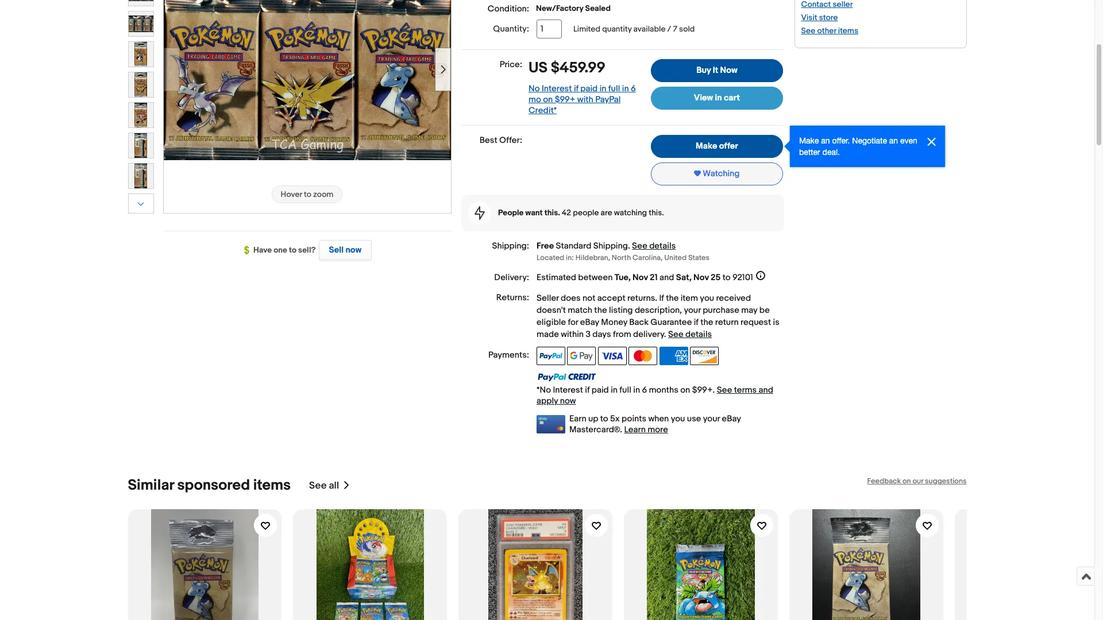 Task type: describe. For each thing, give the bounding box(es) containing it.
our
[[913, 477, 924, 487]]

ebay money back guarantee
[[581, 318, 692, 329]]

$459.99
[[551, 59, 606, 77]]

similar
[[128, 477, 174, 495]]

the inside if the return request is made within 3 days from delivery
[[701, 318, 714, 329]]

cart
[[724, 93, 740, 103]]

now inside see terms and apply now
[[560, 396, 576, 407]]

in left months
[[634, 385, 641, 396]]

free standard shipping . see details located in: hildebran, north carolina, united states
[[537, 241, 710, 263]]

american express image
[[660, 347, 689, 366]]

buy it now
[[697, 65, 738, 76]]

sold
[[680, 24, 695, 34]]

returns.
[[628, 293, 658, 304]]

seller does not accept returns. if the item you received doesn't match the listing description, your purchase may be eligible for
[[537, 293, 770, 329]]

view in cart
[[694, 93, 740, 103]]

full for mo
[[609, 83, 621, 94]]

delivery
[[634, 330, 664, 341]]

terms
[[735, 385, 757, 396]]

best
[[480, 135, 498, 146]]

feedback on our suggestions link
[[868, 477, 967, 487]]

accept
[[598, 293, 626, 304]]

view in cart link
[[651, 87, 784, 110]]

north
[[612, 254, 631, 263]]

your inside earn up to 5x points when you use your ebay mastercard®.
[[704, 414, 720, 425]]

learn more
[[625, 425, 669, 436]]

all
[[329, 481, 339, 492]]

*no interest if paid in full in 6 months on $99+.
[[537, 385, 717, 396]]

visit store see other items
[[802, 13, 859, 36]]

0 vertical spatial see details link
[[632, 241, 676, 252]]

see terms and apply now link
[[537, 385, 774, 407]]

picture 3 of 9 image
[[128, 11, 153, 36]]

up
[[589, 414, 599, 425]]

one
[[274, 245, 287, 255]]

to for have one to sell?
[[289, 245, 297, 255]]

see other items link
[[802, 26, 859, 36]]

interest for no
[[542, 83, 572, 94]]

offer
[[720, 141, 739, 152]]

watching
[[615, 208, 647, 218]]

made
[[537, 330, 559, 341]]

eligible
[[537, 318, 566, 329]]

new/factory
[[536, 3, 584, 13]]

6 for no interest if paid in full in 6 mo on $99+ with paypal credit*
[[631, 83, 636, 94]]

1 vertical spatial .
[[664, 330, 667, 341]]

sat,
[[677, 273, 692, 284]]

sell now
[[329, 245, 362, 256]]

watching button
[[651, 163, 784, 186]]

buy
[[697, 65, 711, 76]]

1 vertical spatial the
[[595, 306, 607, 316]]

full for months
[[620, 385, 632, 396]]

earn
[[570, 414, 587, 425]]

see inside see terms and apply now
[[717, 385, 733, 396]]

6 for *no interest if paid in full in 6 months on $99+.
[[642, 385, 648, 396]]

want
[[526, 208, 543, 218]]

7
[[673, 24, 678, 34]]

have
[[254, 245, 272, 255]]

received
[[717, 293, 752, 304]]

credit*
[[529, 105, 557, 116]]

on for months
[[681, 385, 691, 396]]

quantity
[[603, 24, 632, 34]]

be
[[760, 306, 770, 316]]

in left "cart"
[[715, 93, 722, 103]]

store
[[820, 13, 839, 22]]

master card image
[[629, 347, 658, 366]]

are
[[601, 208, 613, 218]]

dollar sign image
[[244, 246, 254, 255]]

picture 6 of 9 image
[[128, 103, 153, 128]]

new/factory sealed
[[536, 3, 611, 13]]

paypal image
[[537, 347, 566, 366]]

1 horizontal spatial details
[[686, 330, 712, 341]]

in right the with
[[600, 83, 607, 94]]

92101
[[733, 273, 754, 284]]

2 an from the left
[[890, 136, 899, 145]]

sealed
[[586, 3, 611, 13]]

1 vertical spatial see details link
[[669, 330, 712, 341]]

details inside free standard shipping . see details located in: hildebran, north carolina, united states
[[650, 241, 676, 252]]

description,
[[635, 306, 682, 316]]

items inside visit store see other items
[[839, 26, 859, 36]]

. see details
[[664, 330, 712, 341]]

back
[[630, 318, 649, 329]]

suggestions
[[926, 477, 967, 487]]

united
[[665, 254, 687, 263]]

us $459.99
[[529, 59, 606, 77]]

tue,
[[615, 273, 631, 284]]

if for $99+
[[574, 83, 579, 94]]

use
[[687, 414, 702, 425]]

estimated
[[537, 273, 577, 284]]

1 an from the left
[[822, 136, 831, 145]]

see all
[[309, 481, 339, 492]]

2 nov from the left
[[694, 273, 709, 284]]

points
[[622, 414, 647, 425]]

people
[[499, 208, 524, 218]]

you inside earn up to 5x points when you use your ebay mastercard®.
[[671, 414, 686, 425]]

make offer link
[[651, 135, 784, 158]]

2 horizontal spatial to
[[723, 273, 731, 284]]

people
[[573, 208, 599, 218]]

see down guarantee
[[669, 330, 684, 341]]

delivery:
[[495, 273, 530, 284]]

see terms and apply now
[[537, 385, 774, 407]]

located
[[537, 254, 565, 263]]

hildebran,
[[576, 254, 611, 263]]

now
[[721, 65, 738, 76]]

visit store link
[[802, 13, 839, 22]]

even
[[901, 136, 918, 145]]

feedback on our suggestions
[[868, 477, 967, 487]]

picture 5 of 9 image
[[128, 72, 153, 97]]

interest for *no
[[553, 385, 584, 396]]

payments:
[[489, 350, 530, 361]]

Quantity: text field
[[537, 20, 562, 39]]



Task type: locate. For each thing, give the bounding box(es) containing it.
on right mo
[[543, 94, 553, 105]]

0 vertical spatial full
[[609, 83, 621, 94]]

seller
[[537, 293, 559, 304]]

states
[[689, 254, 710, 263]]

if for $99+.
[[585, 385, 590, 396]]

0 horizontal spatial details
[[650, 241, 676, 252]]

1 horizontal spatial .
[[664, 330, 667, 341]]

details up united
[[650, 241, 676, 252]]

visit
[[802, 13, 818, 22]]

money
[[602, 318, 628, 329]]

similar sponsored items
[[128, 477, 291, 495]]

limited
[[574, 24, 601, 34]]

make for make offer
[[696, 141, 718, 152]]

1 vertical spatial ebay
[[722, 414, 741, 425]]

0 vertical spatial the
[[666, 293, 679, 304]]

0 vertical spatial now
[[346, 245, 362, 256]]

ebay
[[581, 318, 600, 329], [722, 414, 741, 425]]

interest down the "paypal credit" image on the bottom of the page
[[553, 385, 584, 396]]

0 vertical spatial to
[[289, 245, 297, 255]]

with
[[578, 94, 594, 105]]

view
[[694, 93, 714, 103]]

make an offer. negotiate an even better deal. tooltip
[[790, 126, 946, 167]]

now up earn
[[560, 396, 576, 407]]

if inside no interest if paid in full in 6 mo on $99+ with paypal credit*
[[574, 83, 579, 94]]

2 this. from the left
[[649, 208, 664, 218]]

ebay mastercard image
[[537, 416, 566, 434]]

1 horizontal spatial and
[[759, 385, 774, 396]]

offer.
[[833, 136, 851, 145]]

to for earn up to 5x points when you use your ebay mastercard®.
[[601, 414, 609, 425]]

see down visit
[[802, 26, 816, 36]]

1 horizontal spatial this.
[[649, 208, 664, 218]]

1 vertical spatial 6
[[642, 385, 648, 396]]

0 horizontal spatial on
[[543, 94, 553, 105]]

See all text field
[[309, 481, 339, 492]]

quantity:
[[493, 24, 530, 34]]

months
[[649, 385, 679, 396]]

see
[[802, 26, 816, 36], [632, 241, 648, 252], [669, 330, 684, 341], [717, 385, 733, 396], [309, 481, 327, 492]]

5x
[[611, 414, 620, 425]]

*no
[[537, 385, 551, 396]]

if down $459.99
[[574, 83, 579, 94]]

0 vertical spatial your
[[684, 306, 701, 316]]

full up points
[[620, 385, 632, 396]]

$99+.
[[693, 385, 715, 396]]

.
[[628, 241, 631, 252], [664, 330, 667, 341]]

shipping
[[594, 241, 628, 252]]

0 vertical spatial 6
[[631, 83, 636, 94]]

is
[[774, 318, 780, 329]]

you right item in the top right of the page
[[700, 293, 715, 304]]

see details link
[[632, 241, 676, 252], [669, 330, 712, 341]]

1 horizontal spatial your
[[704, 414, 720, 425]]

on inside no interest if paid in full in 6 mo on $99+ with paypal credit*
[[543, 94, 553, 105]]

items left see all
[[253, 477, 291, 495]]

make left offer
[[696, 141, 718, 152]]

1 horizontal spatial you
[[700, 293, 715, 304]]

if inside if the return request is made within 3 days from delivery
[[694, 318, 699, 329]]

discover image
[[690, 347, 719, 366]]

2 horizontal spatial the
[[701, 318, 714, 329]]

1 nov from the left
[[633, 273, 648, 284]]

2 vertical spatial on
[[903, 477, 912, 487]]

details up discover image
[[686, 330, 712, 341]]

make for make an offer. negotiate an even better deal.
[[800, 136, 820, 145]]

details
[[650, 241, 676, 252], [686, 330, 712, 341]]

picture 7 of 9 image
[[128, 133, 153, 158]]

3
[[586, 330, 591, 341]]

see left all
[[309, 481, 327, 492]]

people want this. 42 people are watching this.
[[499, 208, 664, 218]]

see inside free standard shipping . see details located in: hildebran, north carolina, united states
[[632, 241, 648, 252]]

0 vertical spatial if
[[574, 83, 579, 94]]

if down the "paypal credit" image on the bottom of the page
[[585, 385, 590, 396]]

0 vertical spatial .
[[628, 241, 631, 252]]

1 horizontal spatial nov
[[694, 273, 709, 284]]

deal.
[[823, 148, 841, 157]]

mo
[[529, 94, 541, 105]]

paid for months
[[592, 385, 609, 396]]

1 horizontal spatial an
[[890, 136, 899, 145]]

2 vertical spatial the
[[701, 318, 714, 329]]

within
[[561, 330, 584, 341]]

buy it now link
[[651, 59, 784, 82]]

0 horizontal spatial 6
[[631, 83, 636, 94]]

6 left months
[[642, 385, 648, 396]]

the down accept
[[595, 306, 607, 316]]

1 vertical spatial if
[[694, 318, 699, 329]]

watching
[[703, 169, 740, 180]]

0 horizontal spatial to
[[289, 245, 297, 255]]

1 vertical spatial interest
[[553, 385, 584, 396]]

0 horizontal spatial make
[[696, 141, 718, 152]]

0 horizontal spatial the
[[595, 306, 607, 316]]

paid up up
[[592, 385, 609, 396]]

your right use
[[704, 414, 720, 425]]

if up . see details
[[694, 318, 699, 329]]

0 horizontal spatial ebay
[[581, 318, 600, 329]]

available
[[634, 24, 666, 34]]

make up the better
[[800, 136, 820, 145]]

not
[[583, 293, 596, 304]]

25
[[711, 273, 721, 284]]

paid down $459.99
[[581, 83, 598, 94]]

0 vertical spatial ebay
[[581, 318, 600, 329]]

picture 2 of 9 image
[[128, 0, 153, 6]]

ebay up 3
[[581, 318, 600, 329]]

us
[[529, 59, 548, 77]]

google pay image
[[568, 347, 596, 366]]

1 horizontal spatial if
[[585, 385, 590, 396]]

picture 4 of 9 image
[[128, 42, 153, 67]]

nov left 21
[[633, 273, 648, 284]]

to inside earn up to 5x points when you use your ebay mastercard®.
[[601, 414, 609, 425]]

see up 'carolina,'
[[632, 241, 648, 252]]

your inside seller does not accept returns. if the item you received doesn't match the listing description, your purchase may be eligible for
[[684, 306, 701, 316]]

paypal credit image
[[537, 373, 597, 382]]

0 vertical spatial details
[[650, 241, 676, 252]]

between
[[579, 273, 613, 284]]

1 horizontal spatial now
[[560, 396, 576, 407]]

make an offer. negotiate an even better deal.
[[800, 136, 918, 157]]

1 horizontal spatial items
[[839, 26, 859, 36]]

if
[[660, 293, 664, 304]]

no interest if paid in full in 6 mo on $99+ with paypal credit* link
[[529, 83, 636, 116]]

1 horizontal spatial 6
[[642, 385, 648, 396]]

items right other
[[839, 26, 859, 36]]

does
[[561, 293, 581, 304]]

make offer
[[696, 141, 739, 152]]

0 horizontal spatial this.
[[545, 208, 560, 218]]

return
[[716, 318, 739, 329]]

in up 5x at the bottom
[[611, 385, 618, 396]]

1 vertical spatial details
[[686, 330, 712, 341]]

you left use
[[671, 414, 686, 425]]

items
[[839, 26, 859, 36], [253, 477, 291, 495]]

now
[[346, 245, 362, 256], [560, 396, 576, 407]]

sponsored
[[177, 477, 250, 495]]

shipping:
[[492, 241, 530, 252]]

make inside make an offer. negotiate an even better deal.
[[800, 136, 820, 145]]

to right one
[[289, 245, 297, 255]]

no
[[529, 83, 540, 94]]

1 horizontal spatial make
[[800, 136, 820, 145]]

sell?
[[298, 245, 316, 255]]

picture 8 of 9 image
[[128, 164, 153, 189]]

on for mo
[[543, 94, 553, 105]]

0 vertical spatial items
[[839, 26, 859, 36]]

$99+
[[555, 94, 576, 105]]

no interest if paid in full in 6 mo on $99+ with paypal credit*
[[529, 83, 636, 116]]

request
[[741, 318, 772, 329]]

2 vertical spatial to
[[601, 414, 609, 425]]

if
[[574, 83, 579, 94], [694, 318, 699, 329], [585, 385, 590, 396]]

0 horizontal spatial items
[[253, 477, 291, 495]]

0 vertical spatial you
[[700, 293, 715, 304]]

. up the north
[[628, 241, 631, 252]]

0 vertical spatial paid
[[581, 83, 598, 94]]

have one to sell?
[[254, 245, 316, 255]]

visa image
[[598, 347, 627, 366]]

ebay inside earn up to 5x points when you use your ebay mastercard®.
[[722, 414, 741, 425]]

on left our
[[903, 477, 912, 487]]

paid for mo
[[581, 83, 598, 94]]

the down purchase
[[701, 318, 714, 329]]

0 horizontal spatial if
[[574, 83, 579, 94]]

1 vertical spatial items
[[253, 477, 291, 495]]

feedback
[[868, 477, 902, 487]]

it
[[713, 65, 719, 76]]

advertisement region
[[795, 54, 967, 198]]

1 vertical spatial on
[[681, 385, 691, 396]]

2 vertical spatial if
[[585, 385, 590, 396]]

6 right paypal
[[631, 83, 636, 94]]

now inside "sell now" link
[[346, 245, 362, 256]]

1 horizontal spatial on
[[681, 385, 691, 396]]

1 vertical spatial you
[[671, 414, 686, 425]]

sell
[[329, 245, 344, 256]]

0 horizontal spatial nov
[[633, 273, 648, 284]]

an up deal.
[[822, 136, 831, 145]]

your down item in the top right of the page
[[684, 306, 701, 316]]

/
[[668, 24, 672, 34]]

see all link
[[309, 477, 351, 495]]

interest right the no
[[542, 83, 572, 94]]

0 horizontal spatial an
[[822, 136, 831, 145]]

nov left 25
[[694, 273, 709, 284]]

1 vertical spatial and
[[759, 385, 774, 396]]

1 vertical spatial now
[[560, 396, 576, 407]]

mastercard®.
[[570, 425, 623, 436]]

see left terms
[[717, 385, 733, 396]]

0 horizontal spatial .
[[628, 241, 631, 252]]

1 vertical spatial to
[[723, 273, 731, 284]]

0 horizontal spatial and
[[660, 273, 675, 284]]

. down guarantee
[[664, 330, 667, 341]]

see details link down guarantee
[[669, 330, 712, 341]]

an left even
[[890, 136, 899, 145]]

1 horizontal spatial the
[[666, 293, 679, 304]]

returns:
[[497, 293, 530, 304]]

6 inside no interest if paid in full in 6 mo on $99+ with paypal credit*
[[631, 83, 636, 94]]

see details link up 'carolina,'
[[632, 241, 676, 252]]

us $459.99 main content
[[462, 0, 785, 436]]

0 horizontal spatial you
[[671, 414, 686, 425]]

1 vertical spatial full
[[620, 385, 632, 396]]

doesn't
[[537, 306, 566, 316]]

full inside no interest if paid in full in 6 mo on $99+ with paypal credit*
[[609, 83, 621, 94]]

this. right watching
[[649, 208, 664, 218]]

an
[[822, 136, 831, 145], [890, 136, 899, 145]]

better
[[800, 148, 821, 157]]

carolina,
[[633, 254, 663, 263]]

purchase
[[703, 306, 740, 316]]

now right sell at left
[[346, 245, 362, 256]]

if the return request is made within 3 days from delivery
[[537, 318, 780, 341]]

and inside see terms and apply now
[[759, 385, 774, 396]]

1 vertical spatial your
[[704, 414, 720, 425]]

and right terms
[[759, 385, 774, 396]]

see inside visit store see other items
[[802, 26, 816, 36]]

best offer:
[[480, 135, 523, 146]]

apply
[[537, 396, 558, 407]]

price:
[[500, 59, 523, 70]]

with details__icon image
[[475, 206, 485, 220]]

this. left 42
[[545, 208, 560, 218]]

3x sealed fossil long/hanger booster packs (artset) wotc original pokemon cards - picture 1 of 9 image
[[164, 0, 451, 160]]

listing
[[609, 306, 633, 316]]

2 horizontal spatial if
[[694, 318, 699, 329]]

make inside us $459.99 main content
[[696, 141, 718, 152]]

interest inside no interest if paid in full in 6 mo on $99+ with paypal credit*
[[542, 83, 572, 94]]

on left $99+. in the bottom of the page
[[681, 385, 691, 396]]

in right paypal
[[623, 83, 629, 94]]

1 vertical spatial paid
[[592, 385, 609, 396]]

1 this. from the left
[[545, 208, 560, 218]]

you inside seller does not accept returns. if the item you received doesn't match the listing description, your purchase may be eligible for
[[700, 293, 715, 304]]

0 horizontal spatial your
[[684, 306, 701, 316]]

to
[[289, 245, 297, 255], [723, 273, 731, 284], [601, 414, 609, 425]]

. inside free standard shipping . see details located in: hildebran, north carolina, united states
[[628, 241, 631, 252]]

2 horizontal spatial on
[[903, 477, 912, 487]]

ebay down terms
[[722, 414, 741, 425]]

1 horizontal spatial ebay
[[722, 414, 741, 425]]

when
[[649, 414, 669, 425]]

to left 5x at the bottom
[[601, 414, 609, 425]]

to right 25
[[723, 273, 731, 284]]

negotiate
[[853, 136, 888, 145]]

0 horizontal spatial now
[[346, 245, 362, 256]]

paid inside no interest if paid in full in 6 mo on $99+ with paypal credit*
[[581, 83, 598, 94]]

the right if
[[666, 293, 679, 304]]

0 vertical spatial on
[[543, 94, 553, 105]]

full
[[609, 83, 621, 94], [620, 385, 632, 396]]

full right the with
[[609, 83, 621, 94]]

paypal
[[596, 94, 621, 105]]

0 vertical spatial interest
[[542, 83, 572, 94]]

and right 21
[[660, 273, 675, 284]]

1 horizontal spatial to
[[601, 414, 609, 425]]

0 vertical spatial and
[[660, 273, 675, 284]]



Task type: vqa. For each thing, say whether or not it's contained in the screenshot.
'AUTHENTICITY' inside Authenticity Guarantee link
no



